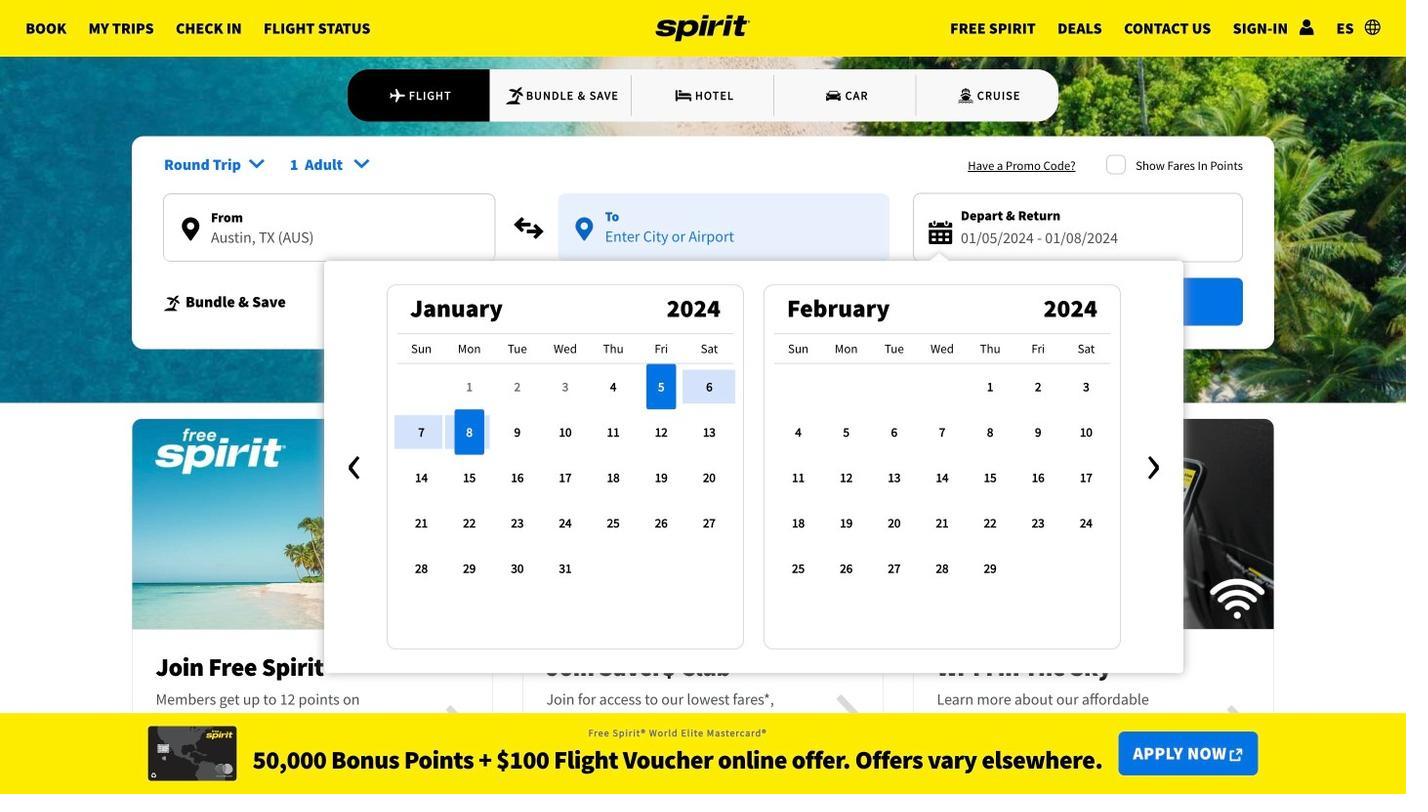 Task type: describe. For each thing, give the bounding box(es) containing it.
1 map marker alt image from the left
[[182, 218, 199, 241]]

calendar image
[[929, 221, 953, 244]]

hotel icon image
[[674, 86, 693, 105]]

wifi image image
[[914, 409, 1274, 640]]

4 weekday element from the left
[[542, 333, 590, 364]]

5 weekday element from the left
[[590, 333, 638, 364]]

savers_club_image image
[[524, 408, 883, 640]]

swap airports image
[[513, 212, 545, 244]]

2 grid from the left
[[775, 333, 1111, 591]]

1 grid from the left
[[398, 333, 734, 591]]

cruise icon image
[[956, 86, 976, 105]]

3 weekday element from the left
[[494, 333, 542, 364]]

2 map marker alt image from the left
[[576, 218, 593, 241]]

13 weekday element from the left
[[1015, 333, 1063, 364]]

14 weekday element from the left
[[1063, 333, 1111, 364]]

8 weekday element from the left
[[775, 333, 823, 364]]

1 weekday element from the left
[[398, 333, 446, 364]]

7 weekday element from the left
[[686, 333, 734, 364]]

11 weekday element from the left
[[919, 333, 967, 364]]



Task type: locate. For each thing, give the bounding box(es) containing it.
flight icon image
[[388, 86, 407, 105]]

1 horizontal spatial map marker alt image
[[576, 218, 593, 241]]

10 weekday element from the left
[[871, 333, 919, 364]]

12 weekday element from the left
[[967, 333, 1015, 364]]

dates field
[[961, 226, 1227, 250]]

map marker alt image up bundle and save icon
[[182, 218, 199, 241]]

6 weekday element from the left
[[638, 333, 686, 364]]

bundle and save icon image
[[163, 295, 182, 312]]

0 horizontal spatial map marker alt image
[[182, 218, 199, 241]]

vacation icon image
[[505, 86, 524, 105]]

1 horizontal spatial grid
[[775, 333, 1111, 591]]

0 horizontal spatial grid
[[398, 333, 734, 591]]

enter city or airport text field for second map marker alt icon from the right
[[164, 228, 495, 261]]

2 weekday element from the left
[[446, 333, 494, 364]]

user image
[[1299, 19, 1315, 35]]

cell
[[398, 364, 446, 410], [638, 364, 686, 410], [775, 364, 823, 410], [446, 410, 494, 455]]

Enter City or Airport text field
[[558, 227, 890, 260], [164, 228, 495, 261]]

global image
[[1365, 19, 1381, 35]]

map marker alt image right swap airports icon
[[576, 218, 593, 241]]

grid
[[398, 333, 734, 591], [775, 333, 1111, 591]]

0 horizontal spatial enter city or airport text field
[[164, 228, 495, 261]]

9 weekday element from the left
[[823, 333, 871, 364]]

world elite image
[[148, 726, 237, 781]]

external links may not meet accessibility requirements. image
[[1230, 749, 1243, 761]]

map marker alt image
[[182, 218, 199, 241], [576, 218, 593, 241]]

weekday element
[[398, 333, 446, 364], [446, 333, 494, 364], [494, 333, 542, 364], [542, 333, 590, 364], [590, 333, 638, 364], [638, 333, 686, 364], [686, 333, 734, 364], [775, 333, 823, 364], [823, 333, 871, 364], [871, 333, 919, 364], [919, 333, 967, 364], [967, 333, 1015, 364], [1015, 333, 1063, 364], [1063, 333, 1111, 364]]

free_spirit_image image
[[132, 408, 493, 640]]

logo image
[[656, 0, 751, 57]]

1 horizontal spatial enter city or airport text field
[[558, 227, 890, 260]]

enter city or airport text field for 2nd map marker alt icon
[[558, 227, 890, 260]]

car icon image
[[824, 86, 844, 105]]



Task type: vqa. For each thing, say whether or not it's contained in the screenshot.
enter city or airport 'text field' corresponding to map marker alt image
no



